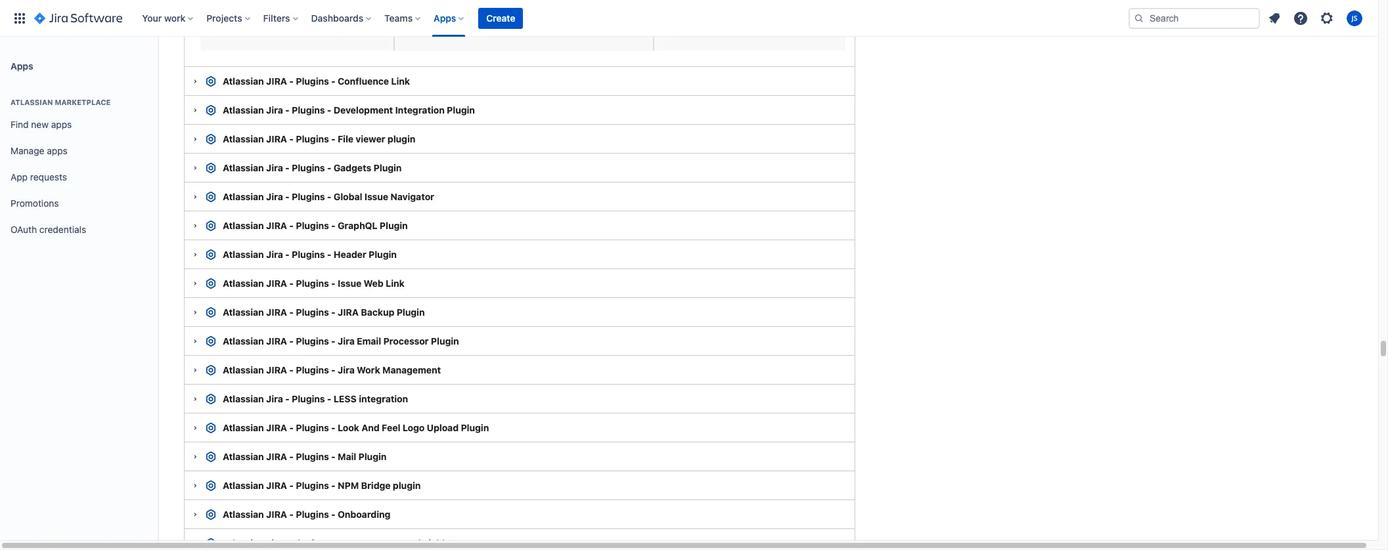 Task type: locate. For each thing, give the bounding box(es) containing it.
development
[[334, 105, 393, 116]]

jira down atlassian jira - plugins - header plugin
[[266, 278, 287, 289]]

apps down appswitcher icon at the left top of the page
[[11, 60, 33, 71]]

1 horizontal spatial issue
[[365, 192, 388, 203]]

plugins down atlassian jira - plugins - jira backup plugin
[[296, 336, 329, 347]]

plugins down atlassian jira - plugins - less integration
[[296, 423, 329, 434]]

plugin down viewer
[[374, 163, 402, 174]]

atlassian jira - plugins - issue web link
[[223, 278, 405, 289]]

jira down atlassian jira - plugins - onboarding
[[266, 539, 283, 550]]

nav-
[[530, 25, 549, 36]]

appswitcher icon image
[[12, 10, 28, 26]]

proforma
[[334, 539, 378, 550]]

plugins for atlassian jira - plugins - development integration plugin
[[292, 105, 325, 116]]

plugins down atlassian jira - plugins - issue web link at bottom left
[[296, 307, 329, 318]]

integration
[[359, 394, 408, 405]]

plugins up atlassian jira - plugins - issue web link at bottom left
[[292, 249, 325, 261]]

1 vertical spatial plugin
[[393, 481, 421, 492]]

jira up the atlassian jira - plugins - mail plugin
[[266, 423, 287, 434]]

backup
[[361, 307, 395, 318]]

bridge
[[361, 481, 391, 492]]

atlassian jira - plugins - mail plugin
[[223, 452, 387, 463]]

link up integration
[[391, 76, 410, 87]]

0 vertical spatial app
[[410, 10, 426, 20]]

apps inside apps dropdown button
[[434, 12, 456, 23]]

atlassian for atlassian jira - plugins - confluence link
[[223, 76, 264, 87]]

app inside atlassian marketplace 'group'
[[11, 171, 28, 182]]

plugin right "mail"
[[359, 452, 387, 463]]

banner
[[0, 0, 1379, 37]]

feel
[[382, 423, 401, 434]]

confluence
[[338, 76, 389, 87]]

plugins up atlassian jira - plugins - development integration plugin
[[296, 76, 329, 87]]

apps button
[[430, 8, 470, 29]]

atlassian for atlassian jira - plugins - jira work management
[[223, 365, 264, 376]]

settings image
[[1320, 10, 1336, 26]]

jira down atlassian jira - plugins - gadgets plugin
[[266, 192, 283, 203]]

plugins down atlassian jira - plugins - file viewer plugin
[[292, 163, 325, 174]]

atlassian jira - plugins - header plugin
[[223, 249, 397, 261]]

apps right new
[[51, 119, 72, 130]]

jira
[[266, 76, 287, 87], [266, 134, 287, 145], [266, 220, 287, 232], [266, 278, 287, 289], [266, 307, 287, 318], [338, 307, 359, 318], [266, 336, 287, 347], [266, 365, 287, 376], [266, 423, 287, 434], [266, 452, 287, 463], [266, 481, 287, 492], [266, 510, 287, 521]]

issue left web
[[338, 278, 362, 289]]

plugins up the atlassian jira - plugins - npm bridge plugin on the bottom left of page
[[296, 452, 329, 463]]

plugins up atlassian jira - plugins - gadgets plugin
[[296, 134, 329, 145]]

atlassian
[[223, 76, 264, 87], [11, 98, 53, 106], [223, 105, 264, 116], [223, 134, 264, 145], [223, 163, 264, 174], [223, 192, 264, 203], [223, 220, 264, 232], [223, 249, 264, 261], [223, 278, 264, 289], [223, 307, 264, 318], [223, 336, 264, 347], [223, 365, 264, 376], [223, 394, 264, 405], [223, 423, 264, 434], [223, 452, 264, 463], [223, 481, 264, 492], [223, 510, 264, 521], [223, 539, 264, 550]]

-
[[289, 76, 294, 87], [331, 76, 336, 87], [285, 105, 290, 116], [327, 105, 332, 116], [289, 134, 294, 145], [331, 134, 336, 145], [285, 163, 290, 174], [327, 163, 332, 174], [285, 192, 290, 203], [327, 192, 332, 203], [289, 220, 294, 232], [331, 220, 336, 232], [285, 249, 290, 261], [327, 249, 332, 261], [289, 278, 294, 289], [331, 278, 336, 289], [289, 307, 294, 318], [331, 307, 336, 318], [289, 336, 294, 347], [331, 336, 336, 347], [289, 365, 294, 376], [331, 365, 336, 376], [285, 394, 290, 405], [327, 394, 332, 405], [289, 423, 294, 434], [331, 423, 336, 434], [289, 452, 294, 463], [331, 452, 336, 463], [289, 481, 294, 492], [331, 481, 336, 492], [289, 510, 294, 521], [331, 510, 336, 521], [285, 539, 290, 550], [327, 539, 332, 550]]

plugins down atlassian jira - plugins - header plugin
[[296, 278, 329, 289]]

jira down the atlassian jira - plugins - mail plugin
[[266, 481, 287, 492]]

jira for global
[[266, 192, 283, 203]]

atlassian jira - plugins - proforma managed fields
[[223, 539, 450, 550]]

create button
[[479, 8, 524, 29]]

com.atlassian.jira.jira-
[[410, 25, 504, 36]]

plugins for atlassian jira - plugins - jira backup plugin
[[296, 307, 329, 318]]

jira down atlassian jira - plugins - file viewer plugin
[[266, 163, 283, 174]]

app key: com.atlassian.jira.jira-issue-nav-components
[[410, 10, 602, 36]]

app
[[410, 10, 426, 20], [11, 171, 28, 182]]

jira software image
[[34, 10, 122, 26], [34, 10, 122, 26]]

plugins up atlassian jira - plugins - less integration
[[296, 365, 329, 376]]

work
[[164, 12, 186, 23]]

app down manage
[[11, 171, 28, 182]]

0 vertical spatial apps
[[434, 12, 456, 23]]

jira left work
[[338, 365, 355, 376]]

1 horizontal spatial app
[[410, 10, 426, 20]]

0 horizontal spatial app
[[11, 171, 28, 182]]

requests
[[30, 171, 67, 182]]

plugin
[[388, 134, 416, 145], [393, 481, 421, 492]]

atlassian for atlassian jira - plugins - file viewer plugin
[[223, 134, 264, 145]]

jira for gadgets
[[266, 163, 283, 174]]

link
[[391, 76, 410, 87], [386, 278, 405, 289]]

plugins down atlassian jira - plugins - onboarding
[[292, 539, 325, 550]]

apps up com.atlassian.jira.jira-
[[434, 12, 456, 23]]

link right web
[[386, 278, 405, 289]]

primary element
[[8, 0, 1129, 36]]

jira down atlassian jira - plugins - confluence link
[[266, 105, 283, 116]]

jira for less
[[266, 394, 283, 405]]

your
[[142, 12, 162, 23]]

banner containing your work
[[0, 0, 1379, 37]]

atlassian for atlassian jira - plugins - jira email processor plugin
[[223, 336, 264, 347]]

create
[[487, 12, 516, 23]]

plugins for atlassian jira - plugins - onboarding
[[296, 510, 329, 521]]

plugins for atlassian jira - plugins - graphql plugin
[[296, 220, 329, 232]]

plugins for atlassian jira - plugins - global issue navigator
[[292, 192, 325, 203]]

plugins
[[296, 76, 329, 87], [292, 105, 325, 116], [296, 134, 329, 145], [292, 163, 325, 174], [292, 192, 325, 203], [296, 220, 329, 232], [292, 249, 325, 261], [296, 278, 329, 289], [296, 307, 329, 318], [296, 336, 329, 347], [296, 365, 329, 376], [292, 394, 325, 405], [296, 423, 329, 434], [296, 452, 329, 463], [296, 481, 329, 492], [296, 510, 329, 521], [292, 539, 325, 550]]

gadgets
[[334, 163, 372, 174]]

dashboards
[[311, 12, 364, 23]]

management
[[383, 365, 441, 376]]

atlassian jira - plugins - jira work management
[[223, 365, 441, 376]]

jira up atlassian jira - plugins - header plugin
[[266, 220, 287, 232]]

plugins down atlassian jira - plugins - confluence link
[[292, 105, 325, 116]]

jira up atlassian jira - plugins - less integration
[[266, 365, 287, 376]]

jira for development
[[266, 105, 283, 116]]

atlassian jira - plugins - global issue navigator
[[223, 192, 434, 203]]

plugins down the atlassian jira - plugins - npm bridge plugin on the bottom left of page
[[296, 510, 329, 521]]

oauth credentials
[[11, 224, 86, 235]]

oauth
[[11, 224, 37, 235]]

apps
[[51, 119, 72, 130], [47, 145, 68, 156]]

jira down the filters popup button
[[266, 76, 287, 87]]

jira down atlassian jira - plugins - jira backup plugin
[[266, 336, 287, 347]]

app inside app key: com.atlassian.jira.jira-issue-nav-components
[[410, 10, 426, 20]]

jira up atlassian jira - plugins - gadgets plugin
[[266, 134, 287, 145]]

apps up requests at the left top of page
[[47, 145, 68, 156]]

plugin right viewer
[[388, 134, 416, 145]]

help image
[[1294, 10, 1309, 26]]

managed
[[380, 539, 421, 550]]

issue
[[365, 192, 388, 203], [338, 278, 362, 289]]

1 vertical spatial apps
[[11, 60, 33, 71]]

plugin right 'upload'
[[461, 423, 489, 434]]

0 vertical spatial apps
[[51, 119, 72, 130]]

apps
[[434, 12, 456, 23], [11, 60, 33, 71]]

plugins left less
[[292, 394, 325, 405]]

promotions link
[[5, 191, 152, 217]]

onboarding
[[338, 510, 391, 521]]

your profile and settings image
[[1347, 10, 1363, 26]]

jira for atlassian jira - plugins - npm bridge plugin
[[266, 481, 287, 492]]

plugins for atlassian jira - plugins - jira work management
[[296, 365, 329, 376]]

file
[[338, 134, 354, 145]]

app left key:
[[410, 10, 426, 20]]

jira up atlassian jira - plugins - issue web link at bottom left
[[266, 249, 283, 261]]

app for app requests
[[11, 171, 28, 182]]

navigator
[[391, 192, 434, 203]]

atlassian inside 'group'
[[11, 98, 53, 106]]

jira down the atlassian jira - plugins - npm bridge plugin on the bottom left of page
[[266, 510, 287, 521]]

plugins down atlassian jira - plugins - gadgets plugin
[[292, 192, 325, 203]]

atlassian for atlassian jira - plugins - graphql plugin
[[223, 220, 264, 232]]

jira up the atlassian jira - plugins - npm bridge plugin on the bottom left of page
[[266, 452, 287, 463]]

0 vertical spatial issue
[[365, 192, 388, 203]]

issue right global
[[365, 192, 388, 203]]

jira for proforma
[[266, 539, 283, 550]]

jira for atlassian jira - plugins - mail plugin
[[266, 452, 287, 463]]

plugins up atlassian jira - plugins - header plugin
[[296, 220, 329, 232]]

1 vertical spatial app
[[11, 171, 28, 182]]

atlassian jira - plugins - confluence link
[[223, 76, 410, 87]]

plugins for atlassian jira - plugins - less integration
[[292, 394, 325, 405]]

your work button
[[138, 8, 199, 29]]

atlassian jira - plugins - look and feel logo upload plugin
[[223, 423, 489, 434]]

plugin right bridge
[[393, 481, 421, 492]]

jira down atlassian jira - plugins - issue web link at bottom left
[[266, 307, 287, 318]]

0 vertical spatial plugin
[[388, 134, 416, 145]]

fields
[[423, 539, 450, 550]]

atlassian for atlassian jira - plugins - header plugin
[[223, 249, 264, 261]]

1 horizontal spatial apps
[[434, 12, 456, 23]]

plugins for atlassian jira - plugins - confluence link
[[296, 76, 329, 87]]

jira left email
[[338, 336, 355, 347]]

mail
[[338, 452, 356, 463]]

viewer
[[356, 134, 386, 145]]

atlassian for atlassian jira - plugins - issue web link
[[223, 278, 264, 289]]

plugin right integration
[[447, 105, 475, 116]]

jira
[[266, 105, 283, 116], [266, 163, 283, 174], [266, 192, 283, 203], [266, 249, 283, 261], [338, 336, 355, 347], [338, 365, 355, 376], [266, 394, 283, 405], [266, 539, 283, 550]]

plugin
[[447, 105, 475, 116], [374, 163, 402, 174], [380, 220, 408, 232], [369, 249, 397, 261], [397, 307, 425, 318], [431, 336, 459, 347], [461, 423, 489, 434], [359, 452, 387, 463]]

plugin up web
[[369, 249, 397, 261]]

projects
[[207, 12, 242, 23]]

app requests
[[11, 171, 67, 182]]

credentials
[[39, 224, 86, 235]]

plugins up atlassian jira - plugins - onboarding
[[296, 481, 329, 492]]

search image
[[1134, 13, 1145, 23]]

1 vertical spatial issue
[[338, 278, 362, 289]]

jira down atlassian jira - plugins - jira work management on the left of the page
[[266, 394, 283, 405]]



Task type: describe. For each thing, give the bounding box(es) containing it.
atlassian for atlassian jira - plugins - onboarding
[[223, 510, 264, 521]]

0 horizontal spatial apps
[[11, 60, 33, 71]]

plugin for atlassian jira - plugins - file viewer plugin
[[388, 134, 416, 145]]

find new apps link
[[5, 112, 152, 138]]

logo
[[403, 423, 425, 434]]

plugins for atlassian jira - plugins - jira email processor plugin
[[296, 336, 329, 347]]

atlassian for atlassian jira - plugins - proforma managed fields
[[223, 539, 264, 550]]

dashboards button
[[307, 8, 377, 29]]

web
[[364, 278, 384, 289]]

atlassian jira - plugins - development integration plugin
[[223, 105, 475, 116]]

integration
[[395, 105, 445, 116]]

atlassian jira - plugins - npm bridge plugin
[[223, 481, 421, 492]]

upload
[[427, 423, 459, 434]]

marketplace
[[55, 98, 111, 106]]

components
[[549, 25, 602, 36]]

find new apps
[[11, 119, 72, 130]]

plugin for atlassian jira - plugins - npm bridge plugin
[[393, 481, 421, 492]]

less
[[334, 394, 357, 405]]

0 horizontal spatial issue
[[338, 278, 362, 289]]

atlassian jira - plugins - onboarding
[[223, 510, 391, 521]]

plugins for atlassian jira - plugins - mail plugin
[[296, 452, 329, 463]]

global
[[334, 192, 362, 203]]

new
[[31, 119, 49, 130]]

atlassian jira - plugins - jira email processor plugin
[[223, 336, 459, 347]]

filters
[[263, 12, 290, 23]]

atlassian jira - plugins - jira backup plugin
[[223, 307, 425, 318]]

manage
[[11, 145, 44, 156]]

teams
[[385, 12, 413, 23]]

atlassian marketplace
[[11, 98, 111, 106]]

plugins for atlassian jira - plugins - gadgets plugin
[[292, 163, 325, 174]]

plugins for atlassian jira - plugins - proforma managed fields
[[292, 539, 325, 550]]

atlassian jira - plugins - gadgets plugin
[[223, 163, 402, 174]]

atlassian jira - plugins - less integration
[[223, 394, 408, 405]]

plugin right processor
[[431, 336, 459, 347]]

app for app key: com.atlassian.jira.jira-issue-nav-components
[[410, 10, 426, 20]]

atlassian for atlassian jira - plugins - jira backup plugin
[[223, 307, 264, 318]]

your work
[[142, 12, 186, 23]]

jira for atlassian jira - plugins - issue web link
[[266, 278, 287, 289]]

teams button
[[381, 8, 426, 29]]

and
[[362, 423, 380, 434]]

jira for atlassian jira - plugins - confluence link
[[266, 76, 287, 87]]

plugins for atlassian jira - plugins - file viewer plugin
[[296, 134, 329, 145]]

Search field
[[1129, 8, 1261, 29]]

sidebar navigation image
[[143, 53, 172, 79]]

header
[[334, 249, 367, 261]]

promotions
[[11, 198, 59, 209]]

jira left "backup"
[[338, 307, 359, 318]]

npm
[[338, 481, 359, 492]]

jira for atlassian jira - plugins - look and feel logo upload plugin
[[266, 423, 287, 434]]

atlassian for atlassian jira - plugins - look and feel logo upload plugin
[[223, 423, 264, 434]]

look
[[338, 423, 359, 434]]

apps inside "link"
[[51, 119, 72, 130]]

jira for atlassian jira - plugins - onboarding
[[266, 510, 287, 521]]

jira for atlassian jira - plugins - file viewer plugin
[[266, 134, 287, 145]]

jira for header
[[266, 249, 283, 261]]

graphql
[[338, 220, 378, 232]]

filters button
[[259, 8, 303, 29]]

oauth credentials link
[[5, 217, 152, 243]]

0 vertical spatial link
[[391, 76, 410, 87]]

processor
[[384, 336, 429, 347]]

1 vertical spatial link
[[386, 278, 405, 289]]

issue-
[[504, 25, 530, 36]]

plugins for atlassian jira - plugins - issue web link
[[296, 278, 329, 289]]

plugins for atlassian jira - plugins - npm bridge plugin
[[296, 481, 329, 492]]

work
[[357, 365, 380, 376]]

manage apps
[[11, 145, 68, 156]]

jira for atlassian jira - plugins - jira work management
[[266, 365, 287, 376]]

jira for atlassian jira - plugins - graphql plugin
[[266, 220, 287, 232]]

atlassian for atlassian jira - plugins - gadgets plugin
[[223, 163, 264, 174]]

atlassian for atlassian jira - plugins - global issue navigator
[[223, 192, 264, 203]]

find
[[11, 119, 29, 130]]

manage apps link
[[5, 138, 152, 164]]

1 vertical spatial apps
[[47, 145, 68, 156]]

email
[[357, 336, 381, 347]]

atlassian for atlassian jira - plugins - mail plugin
[[223, 452, 264, 463]]

atlassian for atlassian jira - plugins - development integration plugin
[[223, 105, 264, 116]]

plugins for atlassian jira - plugins - header plugin
[[292, 249, 325, 261]]

app requests link
[[5, 164, 152, 191]]

key:
[[428, 10, 444, 20]]

projects button
[[203, 8, 255, 29]]

plugin up processor
[[397, 307, 425, 318]]

atlassian for atlassian jira - plugins - npm bridge plugin
[[223, 481, 264, 492]]

atlassian jira - plugins - file viewer plugin
[[223, 134, 416, 145]]

notifications image
[[1267, 10, 1283, 26]]

jira for atlassian jira - plugins - jira backup plugin
[[266, 307, 287, 318]]

atlassian marketplace group
[[5, 84, 152, 247]]

plugins for atlassian jira - plugins - look and feel logo upload plugin
[[296, 423, 329, 434]]

plugin down navigator
[[380, 220, 408, 232]]

jira for atlassian jira - plugins - jira email processor plugin
[[266, 336, 287, 347]]

atlassian for atlassian jira - plugins - less integration
[[223, 394, 264, 405]]

atlassian jira - plugins - graphql plugin
[[223, 220, 408, 232]]

atlassian for atlassian marketplace
[[11, 98, 53, 106]]



Task type: vqa. For each thing, say whether or not it's contained in the screenshot.
"Atlassian JIRA - Plugins - Onboarding"
yes



